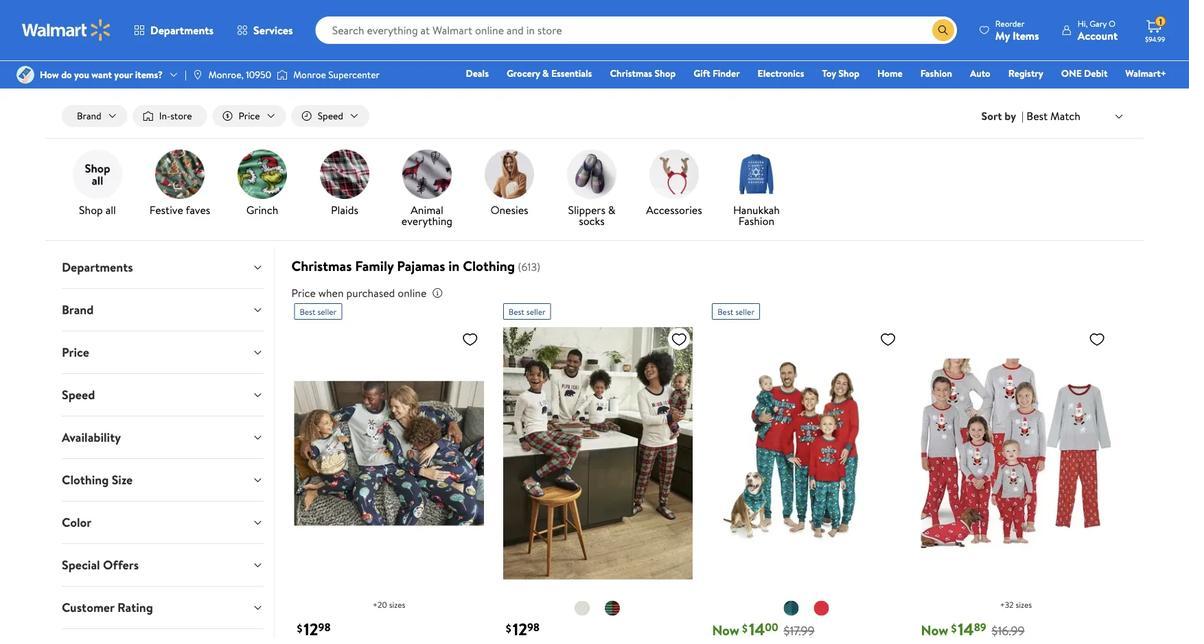 Task type: locate. For each thing, give the bounding box(es) containing it.
fashion
[[921, 67, 953, 80], [739, 214, 775, 229]]

your right want
[[114, 68, 133, 81]]

2 horizontal spatial seller
[[736, 306, 755, 318]]

2 98 from the left
[[527, 621, 540, 636]]

best match button
[[1024, 107, 1128, 125]]

0 vertical spatial brand button
[[62, 105, 128, 127]]

&
[[543, 67, 549, 80], [608, 203, 616, 218]]

1 horizontal spatial seller
[[527, 306, 546, 318]]

clothing right "in"
[[463, 257, 515, 276]]

2 horizontal spatial shop
[[839, 67, 860, 80]]

green merry image
[[783, 601, 800, 617]]

 image
[[16, 66, 34, 84], [192, 69, 203, 80]]

seller for disney's 100th anniversary unisex toddler matching family pajamas set, 2-piece, sizes 2t-5t 'image'
[[318, 306, 337, 318]]

+20 sizes
[[373, 600, 405, 611]]

gary
[[1090, 18, 1107, 29]]

sizes right +20
[[389, 600, 405, 611]]

1 vertical spatial speed
[[62, 387, 95, 404]]

sizes
[[389, 600, 405, 611], [1016, 600, 1032, 611]]

1 vertical spatial speed button
[[51, 374, 274, 416]]

christmas for family
[[291, 257, 352, 276]]

1 seller from the left
[[318, 306, 337, 318]]

|
[[185, 68, 187, 81], [1022, 109, 1024, 124]]

shop all link
[[62, 150, 133, 218]]

1
[[1160, 16, 1163, 27]]

0 horizontal spatial seller
[[318, 306, 337, 318]]

1 vertical spatial &
[[608, 203, 616, 218]]

one debit
[[1062, 67, 1108, 80]]

98
[[318, 621, 331, 636], [527, 621, 540, 636]]

hanukkah fashion
[[734, 203, 780, 229]]

0 vertical spatial clothing
[[463, 257, 515, 276]]

shop left all
[[79, 203, 103, 218]]

1 vertical spatial brand button
[[51, 289, 274, 331]]

brand button
[[62, 105, 128, 127], [51, 289, 274, 331]]

1 horizontal spatial speed
[[318, 109, 343, 123]]

special offers
[[62, 557, 139, 574]]

add to favorites list, dearfoams toddler unisex plaid bear matching family pajamas set, 2-piece, sizes 2t-5t image
[[671, 331, 688, 348]]

legal information image
[[432, 288, 443, 299]]

0 horizontal spatial departments
[[62, 259, 133, 276]]

color tab
[[51, 502, 274, 544]]

hanukkah fashion image
[[732, 150, 782, 199]]

tab
[[51, 630, 274, 639]]

0 vertical spatial price
[[239, 109, 260, 123]]

0 vertical spatial |
[[185, 68, 187, 81]]

1 horizontal spatial &
[[608, 203, 616, 218]]

1 horizontal spatial fashion
[[921, 67, 953, 80]]

brand button for brand tab
[[51, 289, 274, 331]]

10950
[[246, 68, 271, 81]]

create memories with your crew.
[[506, 12, 683, 29]]

grinch
[[246, 203, 278, 218]]

all
[[106, 203, 116, 218]]

speed down monroe supercenter
[[318, 109, 343, 123]]

reorder
[[996, 18, 1025, 29]]

brand tab
[[51, 289, 274, 331]]

1 vertical spatial |
[[1022, 109, 1024, 124]]

1 horizontal spatial shop
[[655, 67, 676, 80]]

christmas
[[610, 67, 653, 80], [291, 257, 352, 276]]

2 $ from the left
[[506, 621, 511, 636]]

0 horizontal spatial shop
[[79, 203, 103, 218]]

 image left monroe,
[[192, 69, 203, 80]]

store
[[170, 109, 192, 123]]

speed button
[[292, 105, 370, 127], [51, 374, 274, 416]]

0 horizontal spatial speed
[[62, 387, 95, 404]]

1 best seller from the left
[[300, 306, 337, 318]]

clothing
[[463, 257, 515, 276], [62, 472, 109, 489]]

offers
[[103, 557, 139, 574]]

0 horizontal spatial 98
[[318, 621, 331, 636]]

auto
[[970, 67, 991, 80]]

brand button inside sort and filter section element
[[62, 105, 128, 127]]

walmart+ link
[[1120, 66, 1173, 81]]

& for socks
[[608, 203, 616, 218]]

departments inside popup button
[[150, 23, 214, 38]]

| right items?
[[185, 68, 187, 81]]

1 vertical spatial fashion
[[739, 214, 775, 229]]

monroe supercenter
[[293, 68, 380, 81]]

1 vertical spatial your
[[114, 68, 133, 81]]

& right socks
[[608, 203, 616, 218]]

speed up availability
[[62, 387, 95, 404]]

availability
[[62, 429, 121, 446]]

shop right toy
[[839, 67, 860, 80]]

+32 sizes
[[1000, 600, 1032, 611]]

0 vertical spatial brand
[[77, 109, 101, 123]]

departments down shop all in the left of the page
[[62, 259, 133, 276]]

christmas down 'walmart site-wide' search field
[[610, 67, 653, 80]]

+32
[[1000, 600, 1014, 611]]

brand button down departments tab
[[51, 289, 274, 331]]

brand button for sort and filter section element
[[62, 105, 128, 127]]

fashion down hanukkah fashion image
[[739, 214, 775, 229]]

clothing size tab
[[51, 460, 274, 501]]

oatmeal image
[[574, 601, 591, 617]]

1 vertical spatial brand
[[62, 302, 94, 319]]

0 horizontal spatial  image
[[16, 66, 34, 84]]

hanukkah
[[734, 203, 780, 218]]

0 vertical spatial fashion
[[921, 67, 953, 80]]

1 horizontal spatial price
[[239, 109, 260, 123]]

best for jolly jammies women's holiday merry & bright matching family pajamas, 2-piece, sizes s-3x 'image'
[[718, 306, 734, 318]]

3 best seller from the left
[[718, 306, 755, 318]]

christmas up when
[[291, 257, 352, 276]]

0 vertical spatial &
[[543, 67, 549, 80]]

1 vertical spatial departments
[[62, 259, 133, 276]]

0 horizontal spatial price
[[62, 344, 89, 361]]

best for disney's 100th anniversary unisex toddler matching family pajamas set, 2-piece, sizes 2t-5t 'image'
[[300, 306, 316, 318]]

essentials
[[551, 67, 592, 80]]

price button
[[213, 105, 286, 127], [51, 332, 274, 374]]

1 horizontal spatial speed button
[[292, 105, 370, 127]]

your right with
[[628, 12, 652, 29]]

best seller for dearfoams toddler unisex plaid bear matching family pajamas set, 2-piece, sizes 2t-5t image
[[509, 306, 546, 318]]

0 vertical spatial your
[[628, 12, 652, 29]]

& right grocery
[[543, 67, 549, 80]]

1 98 from the left
[[318, 621, 331, 636]]

finder
[[713, 67, 740, 80]]

socks
[[579, 214, 605, 229]]

matching pjs starting at $13 image
[[56, 0, 1133, 83]]

walmart image
[[22, 19, 111, 41]]

1 horizontal spatial christmas
[[610, 67, 653, 80]]

3 seller from the left
[[736, 306, 755, 318]]

(613)
[[518, 260, 541, 275]]

| right by
[[1022, 109, 1024, 124]]

price tab
[[51, 332, 274, 374]]

best
[[1027, 108, 1048, 124], [300, 306, 316, 318], [509, 306, 525, 318], [718, 306, 734, 318]]

0 vertical spatial speed
[[318, 109, 343, 123]]

clothing left size
[[62, 472, 109, 489]]

speed tab
[[51, 374, 274, 416]]

family matching christmas snowman pajama sets cute snowman print long sleeve parent-child outfit home wear image
[[921, 326, 1111, 582]]

with
[[602, 12, 625, 29]]

0 horizontal spatial fashion
[[739, 214, 775, 229]]

monroe, 10950
[[209, 68, 271, 81]]

sort by |
[[982, 109, 1024, 124]]

fashion inside hanukkah fashion
[[739, 214, 775, 229]]

& for essentials
[[543, 67, 549, 80]]

1 horizontal spatial departments
[[150, 23, 214, 38]]

$94.99
[[1146, 34, 1166, 44]]

best inside dropdown button
[[1027, 108, 1048, 124]]

special offers tab
[[51, 545, 274, 587]]

1 horizontal spatial best seller
[[509, 306, 546, 318]]

1 vertical spatial clothing
[[62, 472, 109, 489]]

fashion down "search icon"
[[921, 67, 953, 80]]

0 horizontal spatial |
[[185, 68, 187, 81]]

89
[[974, 621, 987, 636]]

0 vertical spatial departments
[[150, 23, 214, 38]]

brand inside tab
[[62, 302, 94, 319]]

1 sizes from the left
[[389, 600, 405, 611]]

1 horizontal spatial |
[[1022, 109, 1024, 124]]

98 for dearfoams toddler unisex plaid bear matching family pajamas set, 2-piece, sizes 2t-5t image
[[527, 621, 540, 636]]

2 horizontal spatial best seller
[[718, 306, 755, 318]]

 image left how
[[16, 66, 34, 84]]

festive faves
[[150, 203, 210, 218]]

customer rating tab
[[51, 587, 274, 629]]

christmas for shop
[[610, 67, 653, 80]]

onesies
[[491, 203, 529, 218]]

plaids link
[[309, 150, 380, 218]]

animal
[[411, 203, 444, 218]]

slippers
[[568, 203, 606, 218]]

speed button down price tab
[[51, 374, 274, 416]]

0 horizontal spatial clothing
[[62, 472, 109, 489]]

1 horizontal spatial sizes
[[1016, 600, 1032, 611]]

seller
[[318, 306, 337, 318], [527, 306, 546, 318], [736, 306, 755, 318]]

add to favorites list, disney's 100th anniversary unisex toddler matching family pajamas set, 2-piece, sizes 2t-5t image
[[462, 331, 479, 348]]

customer rating
[[62, 600, 153, 617]]

price button down brand tab
[[51, 332, 274, 374]]

 image for monroe, 10950
[[192, 69, 203, 80]]

& inside "slippers & socks"
[[608, 203, 616, 218]]

1 horizontal spatial your
[[628, 12, 652, 29]]

seller for dearfoams toddler unisex plaid bear matching family pajamas set, 2-piece, sizes 2t-5t image
[[527, 306, 546, 318]]

2 sizes from the left
[[1016, 600, 1032, 611]]

services button
[[225, 14, 305, 47]]

1 horizontal spatial  image
[[192, 69, 203, 80]]

2 best seller from the left
[[509, 306, 546, 318]]

sizes right +32 at the right bottom of the page
[[1016, 600, 1032, 611]]

speed
[[318, 109, 343, 123], [62, 387, 95, 404]]

0 horizontal spatial christmas
[[291, 257, 352, 276]]

1 vertical spatial christmas
[[291, 257, 352, 276]]

slippers & socks link
[[556, 150, 628, 229]]

0 horizontal spatial your
[[114, 68, 133, 81]]

0 horizontal spatial sizes
[[389, 600, 405, 611]]

 image
[[277, 68, 288, 82]]

2 vertical spatial price
[[62, 344, 89, 361]]

deals link
[[460, 66, 495, 81]]

home link
[[871, 66, 909, 81]]

best match
[[1027, 108, 1081, 124]]

brand button down how do you want your items?
[[62, 105, 128, 127]]

toy shop
[[822, 67, 860, 80]]

price button down "10950"
[[213, 105, 286, 127]]

0 vertical spatial christmas
[[610, 67, 653, 80]]

slippers & socks image
[[567, 150, 617, 199]]

one debit link
[[1055, 66, 1114, 81]]

2 horizontal spatial price
[[291, 286, 316, 301]]

dearfoams toddler unisex plaid bear matching family pajamas set, 2-piece, sizes 2t-5t image
[[503, 326, 693, 582]]

1 horizontal spatial clothing
[[463, 257, 515, 276]]

0 horizontal spatial best seller
[[300, 306, 337, 318]]

departments up items?
[[150, 23, 214, 38]]

1 vertical spatial price button
[[51, 332, 274, 374]]

0 horizontal spatial &
[[543, 67, 549, 80]]

animal everything link
[[391, 150, 463, 229]]

price inside sort and filter section element
[[239, 109, 260, 123]]

brand inside sort and filter section element
[[77, 109, 101, 123]]

monroe,
[[209, 68, 244, 81]]

1 horizontal spatial 98
[[527, 621, 540, 636]]

color button
[[51, 502, 274, 544]]

add to favorites list, family matching christmas snowman pajama sets cute snowman print long sleeve parent-child outfit home wear image
[[1089, 331, 1106, 348]]

+20
[[373, 600, 387, 611]]

best seller for disney's 100th anniversary unisex toddler matching family pajamas set, 2-piece, sizes 2t-5t 'image'
[[300, 306, 337, 318]]

shop left gift
[[655, 67, 676, 80]]

shop all image
[[73, 150, 122, 199]]

speed button down monroe supercenter
[[292, 105, 370, 127]]

sizes for +32 sizes
[[1016, 600, 1032, 611]]

2 seller from the left
[[527, 306, 546, 318]]

monroe
[[293, 68, 326, 81]]



Task type: describe. For each thing, give the bounding box(es) containing it.
in-store button
[[133, 105, 207, 127]]

 image for how do you want your items?
[[16, 66, 34, 84]]

Search search field
[[316, 16, 957, 44]]

deals
[[466, 67, 489, 80]]

red merry image
[[813, 601, 830, 617]]

slippers & socks
[[568, 203, 616, 229]]

price when purchased online
[[291, 286, 427, 301]]

in-store
[[159, 109, 192, 123]]

by
[[1005, 109, 1017, 124]]

walmart+
[[1126, 67, 1167, 80]]

reorder my items
[[996, 18, 1040, 43]]

search icon image
[[938, 25, 949, 36]]

when
[[319, 286, 344, 301]]

christmas shop link
[[604, 66, 682, 81]]

best for dearfoams toddler unisex plaid bear matching family pajamas set, 2-piece, sizes 2t-5t image
[[509, 306, 525, 318]]

speed inside sort and filter section element
[[318, 109, 343, 123]]

hanukkah fashion link
[[721, 150, 793, 229]]

00
[[765, 621, 779, 636]]

do
[[61, 68, 72, 81]]

fashion link
[[915, 66, 959, 81]]

sizes for +20 sizes
[[389, 600, 405, 611]]

electronics
[[758, 67, 805, 80]]

clothing size
[[62, 472, 133, 489]]

animal everything
[[402, 203, 453, 229]]

sort and filter section element
[[45, 94, 1144, 138]]

brand for sort and filter section element
[[77, 109, 101, 123]]

faves
[[186, 203, 210, 218]]

how
[[40, 68, 59, 81]]

toy
[[822, 67, 836, 80]]

accessories link
[[639, 150, 710, 218]]

purchased
[[346, 286, 395, 301]]

best seller for jolly jammies women's holiday merry & bright matching family pajamas, 2-piece, sizes s-3x 'image'
[[718, 306, 755, 318]]

toy shop link
[[816, 66, 866, 81]]

brand for brand tab
[[62, 302, 94, 319]]

shop for christmas shop
[[655, 67, 676, 80]]

speed inside tab
[[62, 387, 95, 404]]

crew.
[[655, 12, 683, 29]]

pajamas
[[397, 257, 445, 276]]

memories
[[546, 12, 599, 29]]

gift finder link
[[688, 66, 746, 81]]

special offers button
[[51, 545, 274, 587]]

one
[[1062, 67, 1082, 80]]

registry link
[[1003, 66, 1050, 81]]

3 $ from the left
[[742, 621, 748, 636]]

availability tab
[[51, 417, 274, 459]]

plaids image
[[320, 150, 369, 199]]

departments button
[[122, 14, 225, 47]]

online
[[398, 286, 427, 301]]

0 vertical spatial price button
[[213, 105, 286, 127]]

christmas shop
[[610, 67, 676, 80]]

services
[[253, 23, 293, 38]]

4 $ from the left
[[951, 621, 957, 636]]

gift finder
[[694, 67, 740, 80]]

accessories
[[646, 203, 702, 218]]

grocery & essentials
[[507, 67, 592, 80]]

gift
[[694, 67, 711, 80]]

departments button
[[51, 247, 274, 289]]

onesies link
[[474, 150, 545, 218]]

supercenter
[[328, 68, 380, 81]]

0 horizontal spatial speed button
[[51, 374, 274, 416]]

plaids
[[331, 203, 358, 218]]

1 $ from the left
[[297, 621, 302, 636]]

customer rating button
[[51, 587, 274, 629]]

in
[[449, 257, 460, 276]]

grinch image
[[238, 150, 287, 199]]

add to favorites list, jolly jammies women's holiday merry & bright matching family pajamas, 2-piece, sizes s-3x image
[[880, 331, 897, 348]]

animal everything image
[[402, 150, 452, 199]]

fashion inside 'link'
[[921, 67, 953, 80]]

| inside sort and filter section element
[[1022, 109, 1024, 124]]

customer
[[62, 600, 114, 617]]

festive faves link
[[144, 150, 216, 218]]

clothing size button
[[51, 460, 274, 501]]

create
[[506, 12, 543, 29]]

festive faves image
[[155, 150, 205, 199]]

grocery
[[507, 67, 540, 80]]

1 vertical spatial price
[[291, 286, 316, 301]]

shop all
[[79, 203, 116, 218]]

o
[[1109, 18, 1116, 29]]

electronics link
[[752, 66, 811, 81]]

shop for toy shop
[[839, 67, 860, 80]]

onesies image
[[485, 150, 534, 199]]

auto link
[[964, 66, 997, 81]]

plaid image
[[604, 601, 621, 617]]

debit
[[1085, 67, 1108, 80]]

departments tab
[[51, 247, 274, 289]]

items
[[1013, 28, 1040, 43]]

availability button
[[51, 417, 274, 459]]

home
[[878, 67, 903, 80]]

departments inside dropdown button
[[62, 259, 133, 276]]

rating
[[117, 600, 153, 617]]

sort
[[982, 109, 1002, 124]]

color
[[62, 514, 92, 532]]

hi,
[[1078, 18, 1088, 29]]

want
[[92, 68, 112, 81]]

98 for disney's 100th anniversary unisex toddler matching family pajamas set, 2-piece, sizes 2t-5t 'image'
[[318, 621, 331, 636]]

Walmart Site-Wide search field
[[316, 16, 957, 44]]

clothing inside 'dropdown button'
[[62, 472, 109, 489]]

items?
[[135, 68, 163, 81]]

account
[[1078, 28, 1118, 43]]

0 vertical spatial speed button
[[292, 105, 370, 127]]

hi, gary o account
[[1078, 18, 1118, 43]]

disney's 100th anniversary unisex toddler matching family pajamas set, 2-piece, sizes 2t-5t image
[[294, 326, 484, 582]]

registry
[[1009, 67, 1044, 80]]

grinch link
[[227, 150, 298, 218]]

price inside tab
[[62, 344, 89, 361]]

seller for jolly jammies women's holiday merry & bright matching family pajamas, 2-piece, sizes s-3x 'image'
[[736, 306, 755, 318]]

jolly jammies women's holiday merry & bright matching family pajamas, 2-piece, sizes s-3x image
[[712, 326, 902, 582]]

you
[[74, 68, 89, 81]]

in-
[[159, 109, 170, 123]]

family
[[355, 257, 394, 276]]

size
[[112, 472, 133, 489]]

accessories image
[[650, 150, 699, 199]]



Task type: vqa. For each thing, say whether or not it's contained in the screenshot.
the Fashion link
yes



